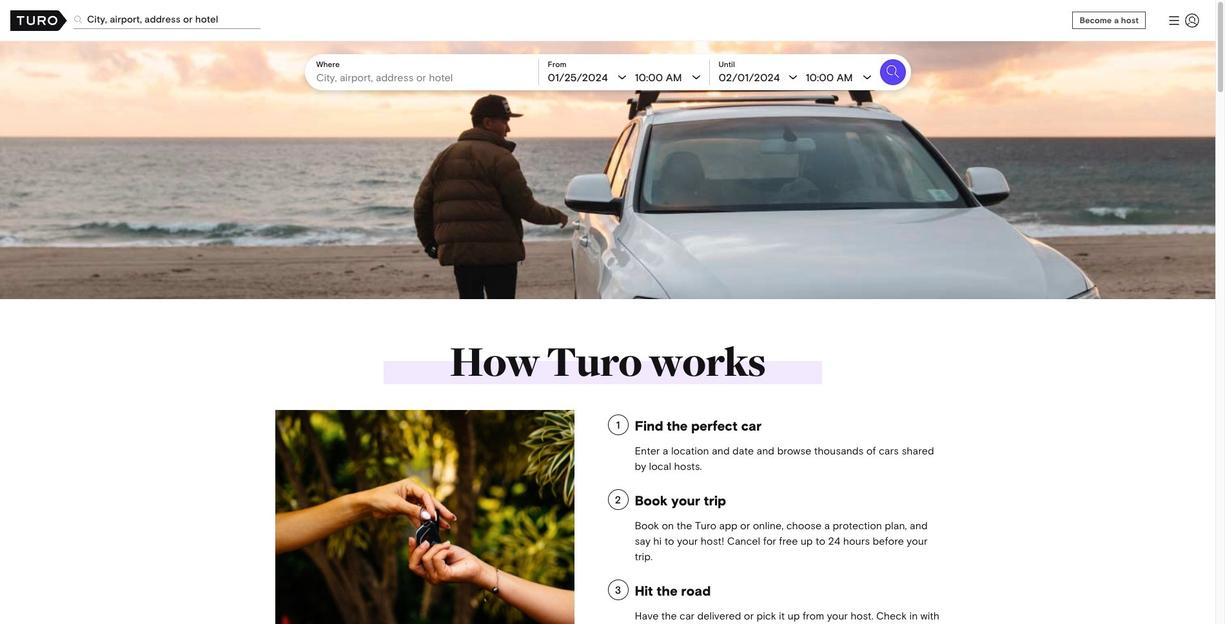 Task type: vqa. For each thing, say whether or not it's contained in the screenshot.
Calendar application
no



Task type: locate. For each thing, give the bounding box(es) containing it.
0 horizontal spatial city, airport, address or hotel field
[[74, 10, 261, 29]]

0 vertical spatial city, airport, address or hotel field
[[74, 10, 261, 29]]

1 vertical spatial city, airport, address or hotel field
[[316, 70, 532, 85]]

None field
[[74, 0, 1065, 39], [316, 70, 532, 85], [74, 0, 1065, 39], [316, 70, 532, 85]]

turo host handing keys to guest image
[[275, 410, 574, 624]]

1 horizontal spatial city, airport, address or hotel field
[[316, 70, 532, 85]]

City, airport, address or hotel field
[[74, 10, 261, 29], [316, 70, 532, 85]]



Task type: describe. For each thing, give the bounding box(es) containing it.
turo image
[[10, 10, 67, 31]]

menu element
[[1161, 7, 1205, 33]]



